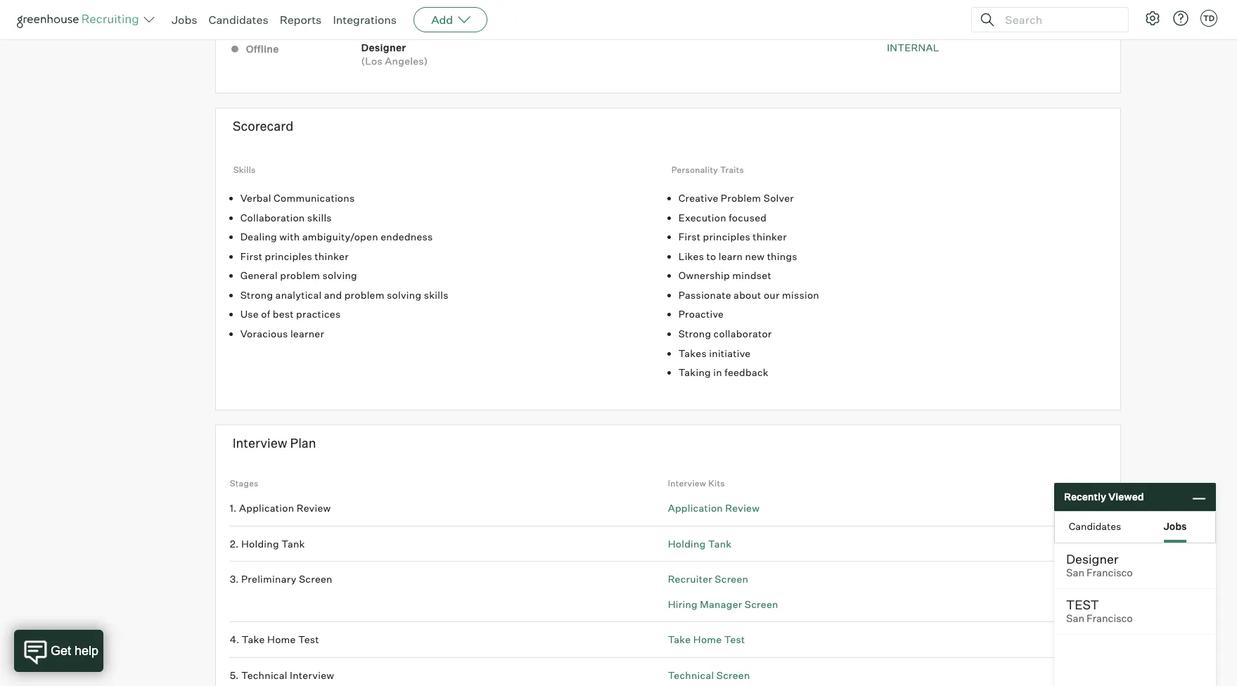 Task type: describe. For each thing, give the bounding box(es) containing it.
1 review from the left
[[297, 502, 331, 514]]

0 vertical spatial first principles thinker
[[678, 231, 787, 243]]

hiring manager screen link
[[668, 598, 778, 610]]

td button
[[1198, 7, 1220, 30]]

2. holding tank
[[230, 538, 305, 550]]

technical screen
[[668, 669, 750, 681]]

greenhouse recruiting image
[[17, 11, 143, 28]]

2 application from the left
[[668, 502, 723, 514]]

designer for designer san francisco
[[1066, 551, 1119, 567]]

likes to learn new things
[[678, 250, 797, 262]]

personality
[[671, 165, 718, 175]]

viewed
[[1108, 491, 1144, 503]]

interview for interview kits
[[668, 478, 706, 489]]

1 horizontal spatial candidates
[[1069, 520, 1121, 532]]

collaborator
[[714, 328, 772, 340]]

taking in feedback
[[678, 367, 769, 379]]

initiative
[[709, 347, 751, 359]]

in
[[713, 367, 722, 379]]

1 horizontal spatial interview
[[290, 669, 334, 681]]

holding tank link
[[668, 538, 732, 550]]

1 holding from the left
[[241, 538, 279, 550]]

learner
[[290, 328, 324, 340]]

recruiter screen
[[668, 573, 748, 585]]

takes initiative
[[678, 347, 751, 359]]

jobs link
[[172, 13, 197, 27]]

1 tank from the left
[[281, 538, 305, 550]]

francisco for designer
[[1087, 567, 1133, 579]]

kits
[[708, 478, 725, 489]]

candidates link
[[209, 13, 268, 27]]

mindset
[[732, 270, 771, 282]]

2 test from the left
[[724, 634, 745, 646]]

1 application from the left
[[239, 502, 294, 514]]

francisco,
[[386, 6, 436, 18]]

dealing
[[240, 231, 277, 243]]

recently
[[1064, 491, 1106, 503]]

preliminary
[[241, 573, 296, 585]]

0 horizontal spatial skills
[[307, 211, 332, 223]]

0 horizontal spatial first principles thinker
[[240, 250, 349, 262]]

test san francisco
[[1066, 597, 1133, 625]]

ownership
[[678, 270, 730, 282]]

execution
[[678, 211, 726, 223]]

passionate about our mission
[[678, 289, 819, 301]]

1.
[[230, 502, 237, 514]]

reports link
[[280, 13, 322, 27]]

san for test
[[1066, 613, 1084, 625]]

ca)
[[438, 6, 456, 18]]

3.
[[230, 573, 239, 585]]

ambiguity/open
[[302, 231, 378, 243]]

1 vertical spatial jobs
[[1163, 520, 1187, 532]]

holding tank
[[668, 538, 732, 550]]

likes
[[678, 250, 704, 262]]

technical screen link
[[668, 669, 750, 681]]

plan
[[290, 435, 316, 451]]

general problem solving
[[240, 270, 357, 282]]

designer for designer (los angeles)
[[361, 41, 406, 53]]

creative problem solver
[[678, 192, 794, 204]]

use of best practices
[[240, 308, 341, 320]]

application review link
[[668, 502, 760, 514]]

recently viewed
[[1064, 491, 1144, 503]]

feedback
[[725, 367, 769, 379]]

to
[[706, 250, 716, 262]]

(san francisco, ca)
[[361, 6, 456, 18]]

interview for interview plan
[[233, 435, 287, 451]]

1 vertical spatial skills
[[424, 289, 449, 301]]

td
[[1203, 13, 1215, 23]]

takes
[[678, 347, 707, 359]]

practices
[[296, 308, 341, 320]]

learn
[[719, 250, 743, 262]]

application review
[[668, 502, 760, 514]]

strong collaborator
[[678, 328, 772, 340]]

stages
[[230, 478, 259, 489]]

passionate
[[678, 289, 731, 301]]

add button
[[414, 7, 487, 32]]

strong for strong analytical and problem solving skills
[[240, 289, 273, 301]]

reports
[[280, 13, 322, 27]]

screen down take home test link
[[716, 669, 750, 681]]

screen right manager
[[745, 598, 778, 610]]

1 test from the left
[[298, 634, 319, 646]]

proactive
[[678, 308, 724, 320]]

1 horizontal spatial first
[[678, 231, 701, 243]]

voracious
[[240, 328, 288, 340]]

add
[[431, 13, 453, 27]]

5.
[[230, 669, 239, 681]]

mission
[[782, 289, 819, 301]]

collaboration skills
[[240, 211, 332, 223]]



Task type: locate. For each thing, give the bounding box(es) containing it.
1 vertical spatial problem
[[344, 289, 384, 301]]

principles
[[703, 231, 750, 243], [265, 250, 312, 262]]

general
[[240, 270, 278, 282]]

skills
[[233, 165, 256, 175]]

interview left "kits"
[[668, 478, 706, 489]]

solving up strong analytical and problem solving skills
[[322, 270, 357, 282]]

skills down endedness
[[424, 289, 449, 301]]

angeles)
[[385, 55, 428, 67]]

0 horizontal spatial home
[[267, 634, 296, 646]]

tank
[[281, 538, 305, 550], [708, 538, 732, 550]]

0 horizontal spatial technical
[[241, 669, 287, 681]]

designer up test
[[1066, 551, 1119, 567]]

take home test link
[[668, 634, 745, 646]]

0 horizontal spatial first
[[240, 250, 262, 262]]

strong
[[240, 289, 273, 301], [678, 328, 711, 340]]

creative
[[678, 192, 718, 204]]

2 home from the left
[[693, 634, 722, 646]]

0 horizontal spatial holding
[[241, 538, 279, 550]]

0 horizontal spatial jobs
[[172, 13, 197, 27]]

holding up recruiter
[[668, 538, 706, 550]]

home
[[267, 634, 296, 646], [693, 634, 722, 646]]

screen right preliminary
[[299, 573, 332, 585]]

analytical
[[275, 289, 322, 301]]

taking
[[678, 367, 711, 379]]

of
[[261, 308, 270, 320]]

verbal
[[240, 192, 271, 204]]

2 holding from the left
[[668, 538, 706, 550]]

take down hiring
[[668, 634, 691, 646]]

1 horizontal spatial review
[[725, 502, 760, 514]]

personality traits
[[671, 165, 744, 175]]

1 horizontal spatial strong
[[678, 328, 711, 340]]

review up 2. holding tank
[[297, 502, 331, 514]]

thinker down dealing with ambiguity/open endedness
[[315, 250, 349, 262]]

1 home from the left
[[267, 634, 296, 646]]

1 horizontal spatial holding
[[668, 538, 706, 550]]

first down dealing at the left of page
[[240, 250, 262, 262]]

1 horizontal spatial technical
[[668, 669, 714, 681]]

0 vertical spatial candidates
[[209, 13, 268, 27]]

2 san from the top
[[1066, 613, 1084, 625]]

2 horizontal spatial interview
[[668, 478, 706, 489]]

communications
[[274, 192, 355, 204]]

0 horizontal spatial solving
[[322, 270, 357, 282]]

interview left plan
[[233, 435, 287, 451]]

francisco
[[1087, 567, 1133, 579], [1087, 613, 1133, 625]]

strong for strong collaborator
[[678, 328, 711, 340]]

solving down endedness
[[387, 289, 422, 301]]

designer inside designer san francisco
[[1066, 551, 1119, 567]]

francisco for test
[[1087, 613, 1133, 625]]

take home test
[[668, 634, 745, 646]]

manager
[[700, 598, 742, 610]]

1 horizontal spatial thinker
[[753, 231, 787, 243]]

0 horizontal spatial application
[[239, 502, 294, 514]]

0 vertical spatial strong
[[240, 289, 273, 301]]

tab list containing candidates
[[1055, 512, 1215, 543]]

configure image
[[1144, 10, 1161, 27]]

1 vertical spatial strong
[[678, 328, 711, 340]]

2 review from the left
[[725, 502, 760, 514]]

1 take from the left
[[242, 634, 265, 646]]

designer san francisco
[[1066, 551, 1133, 579]]

1 vertical spatial francisco
[[1087, 613, 1133, 625]]

1 horizontal spatial application
[[668, 502, 723, 514]]

and
[[324, 289, 342, 301]]

san down designer san francisco
[[1066, 613, 1084, 625]]

0 horizontal spatial strong
[[240, 289, 273, 301]]

interview
[[233, 435, 287, 451], [668, 478, 706, 489], [290, 669, 334, 681]]

1 vertical spatial principles
[[265, 250, 312, 262]]

internal link
[[887, 41, 939, 53]]

san up test
[[1066, 567, 1084, 579]]

skills
[[307, 211, 332, 223], [424, 289, 449, 301]]

principles down 'with'
[[265, 250, 312, 262]]

0 horizontal spatial thinker
[[315, 250, 349, 262]]

1 vertical spatial thinker
[[315, 250, 349, 262]]

jobs
[[172, 13, 197, 27], [1163, 520, 1187, 532]]

thinker up things at top right
[[753, 231, 787, 243]]

test
[[298, 634, 319, 646], [724, 634, 745, 646]]

0 vertical spatial interview
[[233, 435, 287, 451]]

collaboration
[[240, 211, 305, 223]]

0 horizontal spatial problem
[[280, 270, 320, 282]]

2 technical from the left
[[668, 669, 714, 681]]

0 vertical spatial francisco
[[1087, 567, 1133, 579]]

interview plan
[[233, 435, 316, 451]]

designer inside designer (los angeles)
[[361, 41, 406, 53]]

internal
[[887, 41, 939, 53]]

take right 4.
[[242, 634, 265, 646]]

designer up (los
[[361, 41, 406, 53]]

traits
[[720, 165, 744, 175]]

review
[[297, 502, 331, 514], [725, 502, 760, 514]]

1 san from the top
[[1066, 567, 1084, 579]]

1 vertical spatial designer
[[1066, 551, 1119, 567]]

home up technical screen link
[[693, 634, 722, 646]]

interview kits
[[668, 478, 725, 489]]

(los
[[361, 55, 383, 67]]

hiring
[[668, 598, 698, 610]]

problem up analytical
[[280, 270, 320, 282]]

2.
[[230, 538, 239, 550]]

1 horizontal spatial home
[[693, 634, 722, 646]]

endedness
[[381, 231, 433, 243]]

0 horizontal spatial take
[[242, 634, 265, 646]]

integrations link
[[333, 13, 397, 27]]

0 vertical spatial principles
[[703, 231, 750, 243]]

technical
[[241, 669, 287, 681], [668, 669, 714, 681]]

strong analytical and problem solving skills
[[240, 289, 449, 301]]

san for designer
[[1066, 567, 1084, 579]]

focused
[[729, 211, 767, 223]]

1 horizontal spatial designer
[[1066, 551, 1119, 567]]

hiring manager screen
[[668, 598, 778, 610]]

1 horizontal spatial problem
[[344, 289, 384, 301]]

0 vertical spatial san
[[1066, 567, 1084, 579]]

use
[[240, 308, 259, 320]]

ownership mindset
[[678, 270, 771, 282]]

take
[[242, 634, 265, 646], [668, 634, 691, 646]]

verbal communications
[[240, 192, 355, 204]]

2 take from the left
[[668, 634, 691, 646]]

2 francisco from the top
[[1087, 613, 1133, 625]]

1 horizontal spatial take
[[668, 634, 691, 646]]

0 vertical spatial thinker
[[753, 231, 787, 243]]

0 horizontal spatial interview
[[233, 435, 287, 451]]

principles up the learn
[[703, 231, 750, 243]]

0 vertical spatial first
[[678, 231, 701, 243]]

first principles thinker
[[678, 231, 787, 243], [240, 250, 349, 262]]

first up likes
[[678, 231, 701, 243]]

best
[[273, 308, 294, 320]]

3. preliminary screen
[[230, 573, 332, 585]]

1 francisco from the top
[[1087, 567, 1133, 579]]

0 vertical spatial designer
[[361, 41, 406, 53]]

san inside test san francisco
[[1066, 613, 1084, 625]]

1 vertical spatial interview
[[668, 478, 706, 489]]

1. application review
[[230, 502, 331, 514]]

test
[[1066, 597, 1099, 613]]

1 vertical spatial candidates
[[1069, 520, 1121, 532]]

1 vertical spatial san
[[1066, 613, 1084, 625]]

1 horizontal spatial test
[[724, 634, 745, 646]]

0 horizontal spatial principles
[[265, 250, 312, 262]]

1 horizontal spatial principles
[[703, 231, 750, 243]]

0 horizontal spatial test
[[298, 634, 319, 646]]

0 vertical spatial problem
[[280, 270, 320, 282]]

home up the 5. technical interview
[[267, 634, 296, 646]]

1 horizontal spatial first principles thinker
[[678, 231, 787, 243]]

problem right and
[[344, 289, 384, 301]]

test up the 5. technical interview
[[298, 634, 319, 646]]

tab list
[[1055, 512, 1215, 543]]

0 vertical spatial skills
[[307, 211, 332, 223]]

5. technical interview
[[230, 669, 334, 681]]

0 vertical spatial solving
[[322, 270, 357, 282]]

1 horizontal spatial skills
[[424, 289, 449, 301]]

technical down take home test link
[[668, 669, 714, 681]]

0 horizontal spatial candidates
[[209, 13, 268, 27]]

tank up 3. preliminary screen
[[281, 538, 305, 550]]

2 tank from the left
[[708, 538, 732, 550]]

4.
[[230, 634, 239, 646]]

interview down 4. take home test
[[290, 669, 334, 681]]

1 horizontal spatial jobs
[[1163, 520, 1187, 532]]

new
[[745, 250, 765, 262]]

0 vertical spatial jobs
[[172, 13, 197, 27]]

application down interview kits
[[668, 502, 723, 514]]

holding right 2.
[[241, 538, 279, 550]]

recruiter
[[668, 573, 712, 585]]

san inside designer san francisco
[[1066, 567, 1084, 579]]

recruiter screen link
[[668, 573, 748, 585]]

candidates down recently viewed
[[1069, 520, 1121, 532]]

first principles thinker up general problem solving
[[240, 250, 349, 262]]

test down "hiring manager screen" link
[[724, 634, 745, 646]]

screen up hiring manager screen
[[715, 573, 748, 585]]

our
[[764, 289, 780, 301]]

2 vertical spatial interview
[[290, 669, 334, 681]]

technical right 5. on the bottom left
[[241, 669, 287, 681]]

san
[[1066, 567, 1084, 579], [1066, 613, 1084, 625]]

1 horizontal spatial tank
[[708, 538, 732, 550]]

voracious learner
[[240, 328, 324, 340]]

review up holding tank
[[725, 502, 760, 514]]

tank down application review
[[708, 538, 732, 550]]

1 technical from the left
[[241, 669, 287, 681]]

dealing with ambiguity/open endedness
[[240, 231, 433, 243]]

designer (los angeles)
[[361, 41, 428, 67]]

designer
[[361, 41, 406, 53], [1066, 551, 1119, 567]]

problem
[[280, 270, 320, 282], [344, 289, 384, 301]]

francisco down designer san francisco
[[1087, 613, 1133, 625]]

0 horizontal spatial tank
[[281, 538, 305, 550]]

candidates up "offline"
[[209, 13, 268, 27]]

with
[[279, 231, 300, 243]]

Search text field
[[1001, 9, 1115, 30]]

offline
[[244, 42, 279, 54]]

strong down the general
[[240, 289, 273, 301]]

1 vertical spatial first
[[240, 250, 262, 262]]

td button
[[1200, 10, 1217, 27]]

1 vertical spatial solving
[[387, 289, 422, 301]]

first principles thinker up the learn
[[678, 231, 787, 243]]

0 horizontal spatial designer
[[361, 41, 406, 53]]

application down stages on the left bottom
[[239, 502, 294, 514]]

execution focused
[[678, 211, 767, 223]]

skills down communications
[[307, 211, 332, 223]]

1 vertical spatial first principles thinker
[[240, 250, 349, 262]]

francisco inside test san francisco
[[1087, 613, 1133, 625]]

problem
[[721, 192, 761, 204]]

francisco up test san francisco
[[1087, 567, 1133, 579]]

francisco inside designer san francisco
[[1087, 567, 1133, 579]]

0 horizontal spatial review
[[297, 502, 331, 514]]

about
[[734, 289, 761, 301]]

1 horizontal spatial solving
[[387, 289, 422, 301]]

strong up takes
[[678, 328, 711, 340]]



Task type: vqa. For each thing, say whether or not it's contained in the screenshot.
'REPORTS' link at the top
yes



